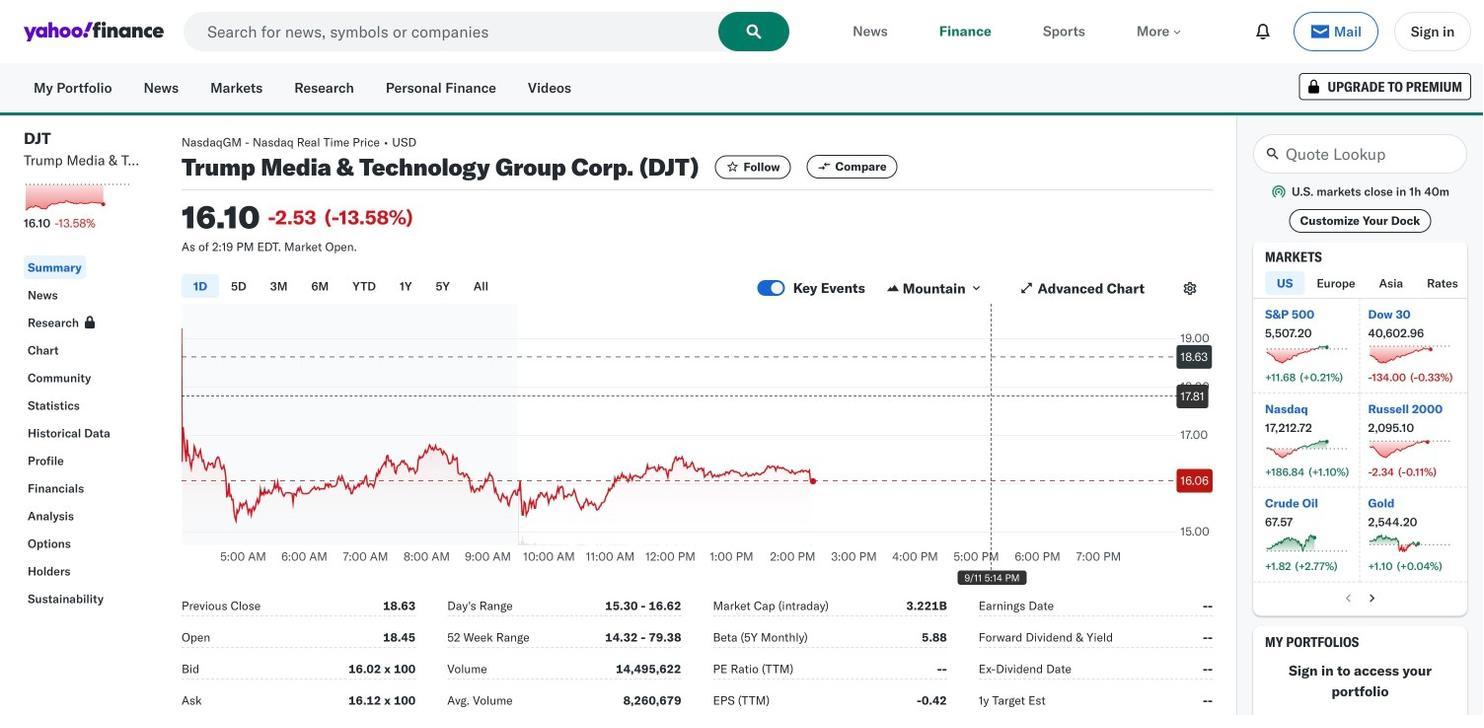 Task type: locate. For each thing, give the bounding box(es) containing it.
1 horizontal spatial tab list
[[1265, 271, 1484, 298]]

None search field
[[184, 12, 790, 51], [1254, 134, 1468, 174], [184, 12, 790, 51]]

none search field 'quote lookup'
[[1254, 134, 1468, 174]]

Quote Lookup text field
[[1254, 134, 1468, 174]]

tab list
[[182, 271, 758, 304], [1265, 271, 1484, 298]]

toolbar
[[1247, 12, 1472, 51]]

None checkbox
[[758, 280, 785, 296]]

0 horizontal spatial tab list
[[182, 271, 758, 304]]



Task type: vqa. For each thing, say whether or not it's contained in the screenshot.
option
yes



Task type: describe. For each thing, give the bounding box(es) containing it.
prev image
[[1341, 591, 1357, 606]]

djt chart element
[[24, 183, 134, 214]]

2 tab list from the left
[[1265, 271, 1484, 298]]

djt navigation menubar menu bar
[[0, 252, 158, 611]]

Search for news, symbols or companies text field
[[184, 12, 790, 51]]

1 tab list from the left
[[182, 271, 758, 304]]

search image
[[746, 24, 762, 39]]



